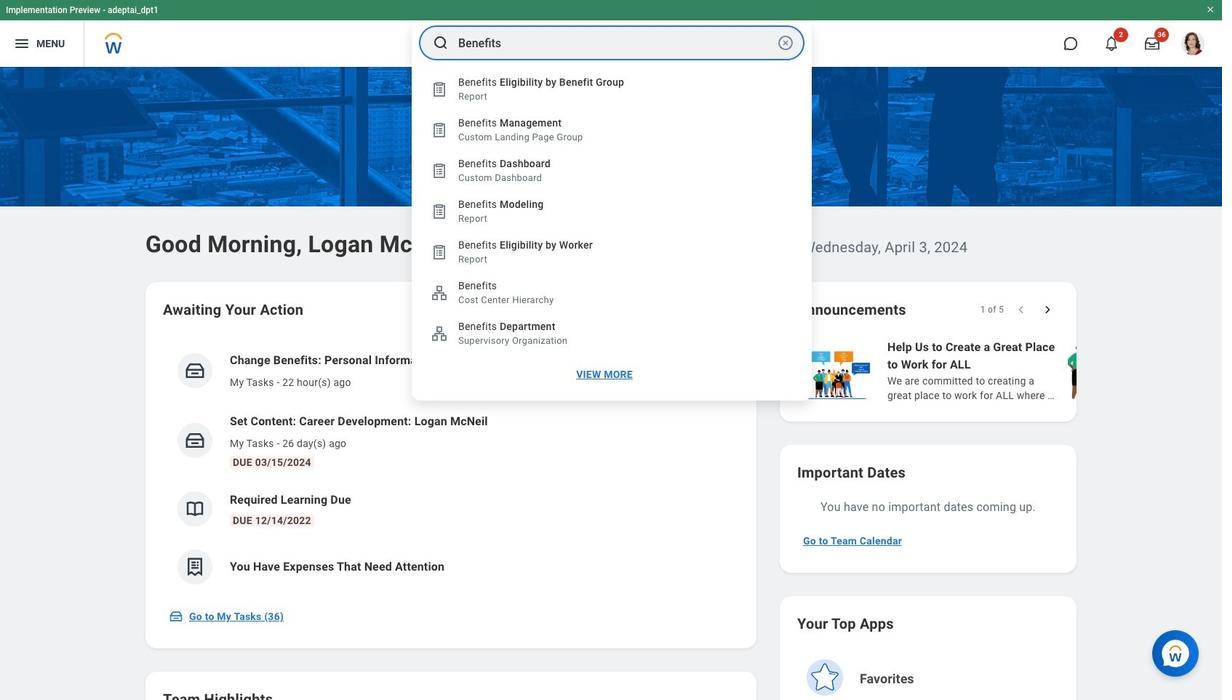 Task type: vqa. For each thing, say whether or not it's contained in the screenshot.
2nd $0 from the top of the course costs (over past 12 months) element at right
no



Task type: locate. For each thing, give the bounding box(es) containing it.
status
[[981, 304, 1004, 316]]

0 vertical spatial clipboard image
[[431, 81, 448, 98]]

view team image
[[431, 285, 448, 302]]

list
[[792, 338, 1223, 405], [163, 341, 739, 597]]

main content
[[0, 67, 1223, 701]]

1 vertical spatial inbox image
[[169, 610, 183, 624]]

1 horizontal spatial list
[[792, 338, 1223, 405]]

1 horizontal spatial inbox image
[[184, 430, 206, 452]]

1 vertical spatial clipboard image
[[431, 203, 448, 221]]

1 clipboard image from the top
[[431, 122, 448, 139]]

profile logan mcneil image
[[1182, 32, 1205, 58]]

2 vertical spatial clipboard image
[[431, 244, 448, 261]]

0 horizontal spatial inbox image
[[169, 610, 183, 624]]

search image
[[432, 34, 450, 52]]

clipboard image
[[431, 81, 448, 98], [431, 203, 448, 221], [431, 244, 448, 261]]

1 vertical spatial clipboard image
[[431, 162, 448, 180]]

banner
[[0, 0, 1223, 67]]

view team image
[[431, 325, 448, 343]]

0 vertical spatial clipboard image
[[431, 122, 448, 139]]

chevron left small image
[[1015, 303, 1029, 317]]

0 vertical spatial inbox image
[[184, 430, 206, 452]]

None search field
[[412, 21, 812, 401]]

clipboard image
[[431, 122, 448, 139], [431, 162, 448, 180]]

0 horizontal spatial list
[[163, 341, 739, 597]]

inbox image
[[184, 430, 206, 452], [169, 610, 183, 624]]



Task type: describe. For each thing, give the bounding box(es) containing it.
suggested results list box
[[412, 69, 812, 392]]

1 clipboard image from the top
[[431, 81, 448, 98]]

justify image
[[13, 35, 31, 52]]

book open image
[[184, 499, 206, 520]]

Search Workday  search field
[[459, 27, 774, 59]]

close environment banner image
[[1207, 5, 1215, 14]]

chevron right small image
[[1041, 303, 1055, 317]]

2 clipboard image from the top
[[431, 203, 448, 221]]

2 clipboard image from the top
[[431, 162, 448, 180]]

3 clipboard image from the top
[[431, 244, 448, 261]]

inbox image
[[184, 360, 206, 382]]

x circle image
[[777, 34, 795, 52]]

dashboard expenses image
[[184, 557, 206, 579]]

notifications large image
[[1105, 36, 1119, 51]]

inbox large image
[[1146, 36, 1160, 51]]



